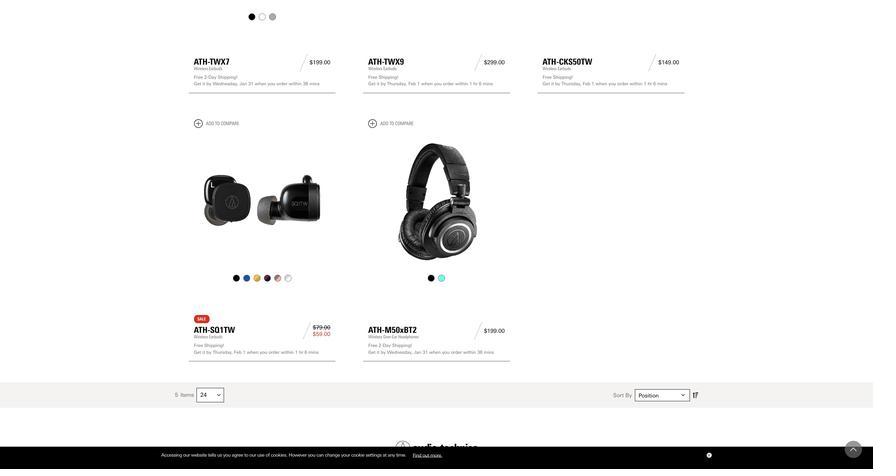Task type: vqa. For each thing, say whether or not it's contained in the screenshot.
the left Compare
yes



Task type: locate. For each thing, give the bounding box(es) containing it.
ath- for ath-twx7
[[194, 57, 210, 67]]

by down sale ath-sq1tw wireless earbuds
[[207, 350, 212, 355]]

0 horizontal spatial compare
[[221, 121, 239, 127]]

m50xbt2
[[385, 325, 417, 335]]

1 add from the left
[[206, 121, 214, 127]]

2 carrat down image from the left
[[682, 394, 685, 397]]

free down sale ath-sq1tw wireless earbuds
[[194, 343, 203, 349]]

get down ath-cks50tw wireless earbuds at the top right of page
[[543, 81, 550, 87]]

2 add to compare button from the left
[[369, 119, 414, 128]]

find
[[413, 453, 422, 458]]

earbuds inside ath-twx9 wireless earbuds
[[384, 66, 397, 71]]

-
[[207, 75, 209, 80], [382, 343, 383, 349]]

36
[[303, 81, 308, 87], [478, 350, 483, 355]]

2 down ath-m50xbt2 wireless over-ear headphones
[[379, 343, 382, 349]]

1 horizontal spatial feb
[[409, 81, 416, 87]]

2 add from the left
[[381, 121, 389, 127]]

can
[[317, 453, 324, 458]]

0 horizontal spatial $199.00
[[310, 59, 331, 66]]

change
[[325, 453, 340, 458]]

add to compare button
[[194, 119, 239, 128], [369, 119, 414, 128]]

0 vertical spatial jan
[[240, 81, 247, 87]]

compare
[[221, 121, 239, 127], [395, 121, 414, 127]]

divider line image for ath-m50xbt2
[[472, 323, 484, 340]]

5
[[175, 392, 178, 399]]

0 horizontal spatial to
[[215, 121, 220, 127]]

2 add to compare from the left
[[381, 121, 414, 127]]

0 horizontal spatial 31
[[248, 81, 254, 87]]

feb for ath-cks50tw
[[583, 81, 591, 87]]

$79.00 $59.00
[[313, 325, 331, 338]]

2 horizontal spatial hr
[[648, 81, 653, 87]]

wireless left twx9
[[369, 66, 383, 71]]

0 horizontal spatial 2
[[204, 75, 207, 80]]

over-
[[384, 335, 392, 340]]

within
[[289, 81, 302, 87], [456, 81, 469, 87], [630, 81, 643, 87], [281, 350, 294, 355], [464, 350, 476, 355]]

1 horizontal spatial compare
[[395, 121, 414, 127]]

divider line image for ath-twx7
[[298, 54, 310, 71]]

option group
[[193, 12, 331, 22], [193, 273, 331, 284], [368, 273, 506, 284]]

carrat down image left set descending direction image
[[682, 394, 685, 397]]

wireless left cks50tw
[[543, 66, 557, 71]]

sort by
[[614, 392, 632, 399]]

1 add to compare from the left
[[206, 121, 239, 127]]

5 items
[[175, 392, 194, 399]]

ath- inside ath-twx7 wireless earbuds
[[194, 57, 210, 67]]

$199.00 for ath-twx7
[[310, 59, 331, 66]]

0 vertical spatial $199.00
[[310, 59, 331, 66]]

wireless for ath-twx9
[[369, 66, 383, 71]]

1 horizontal spatial thursday,
[[387, 81, 407, 87]]

it down ath-m50xbt2 wireless over-ear headphones
[[377, 350, 380, 355]]

add to compare
[[206, 121, 239, 127], [381, 121, 414, 127]]

ath- for ath-twx9
[[369, 57, 385, 67]]

earbuds
[[209, 66, 222, 71], [384, 66, 397, 71], [558, 66, 571, 71], [209, 335, 222, 340]]

1 horizontal spatial $199.00
[[484, 328, 505, 335]]

wireless for ath-m50xbt2
[[369, 335, 383, 340]]

2 horizontal spatial free shipping! get it by thursday, feb 1 when you order within 1 hr 6 mins
[[543, 75, 668, 87]]

1 horizontal spatial our
[[250, 453, 256, 458]]

day
[[209, 75, 217, 80], [383, 343, 391, 349]]

31
[[248, 81, 254, 87], [423, 350, 428, 355]]

1 vertical spatial $199.00
[[484, 328, 505, 335]]

1 add to compare button from the left
[[194, 119, 239, 128]]

to for wireless over-ear headphones
[[390, 121, 394, 127]]

0 horizontal spatial hr
[[299, 350, 304, 355]]

0 horizontal spatial carrat down image
[[217, 394, 221, 397]]

2 down ath-twx7 wireless earbuds
[[204, 75, 207, 80]]

get down sale ath-sq1tw wireless earbuds
[[194, 350, 201, 355]]

use
[[258, 453, 265, 458]]

day down ath-twx7 wireless earbuds
[[209, 75, 217, 80]]

wireless
[[194, 66, 208, 71], [369, 66, 383, 71], [543, 66, 557, 71], [194, 335, 208, 340], [369, 335, 383, 340]]

add to compare for ath-sq1tw
[[206, 121, 239, 127]]

thursday, down sq1tw
[[213, 350, 233, 355]]

1 horizontal spatial add to compare button
[[369, 119, 414, 128]]

1 horizontal spatial to
[[244, 453, 248, 458]]

0 horizontal spatial add
[[206, 121, 214, 127]]

carrat down image
[[217, 394, 221, 397], [682, 394, 685, 397]]

1 horizontal spatial 2
[[379, 343, 382, 349]]

hr for ath-cks50tw
[[648, 81, 653, 87]]

2
[[204, 75, 207, 80], [379, 343, 382, 349]]

wireless inside ath-twx7 wireless earbuds
[[194, 66, 208, 71]]

our left "website"
[[183, 453, 190, 458]]

earbuds inside sale ath-sq1tw wireless earbuds
[[209, 335, 222, 340]]

thursday, down ath-cks50tw wireless earbuds at the top right of page
[[562, 81, 582, 87]]

day down over-
[[383, 343, 391, 349]]

free 2 -day shipping! get it by wednesday, jan 31 when you order within 36 mins
[[194, 75, 320, 87], [369, 343, 494, 355]]

it down ath-twx7 wireless earbuds
[[203, 81, 205, 87]]

order
[[277, 81, 288, 87], [443, 81, 454, 87], [618, 81, 629, 87], [269, 350, 280, 355], [451, 350, 462, 355]]

1
[[418, 81, 420, 87], [470, 81, 472, 87], [592, 81, 595, 87], [644, 81, 647, 87], [243, 350, 246, 355], [295, 350, 298, 355]]

2 compare from the left
[[395, 121, 414, 127]]

1 horizontal spatial free 2 -day shipping! get it by wednesday, jan 31 when you order within 36 mins
[[369, 343, 494, 355]]

ath-m50xbt2 wireless over-ear headphones
[[369, 325, 419, 340]]

it
[[203, 81, 205, 87], [377, 81, 380, 87], [552, 81, 554, 87], [203, 350, 205, 355], [377, 350, 380, 355]]

ath-
[[194, 57, 210, 67], [369, 57, 385, 67], [543, 57, 559, 67], [194, 325, 210, 335], [369, 325, 385, 335]]

1 horizontal spatial carrat down image
[[682, 394, 685, 397]]

1 horizontal spatial add to compare
[[381, 121, 414, 127]]

feb
[[409, 81, 416, 87], [583, 81, 591, 87], [234, 350, 242, 355]]

add to compare button for ath-sq1tw
[[194, 119, 239, 128]]

cross image
[[708, 455, 711, 457]]

agree
[[232, 453, 243, 458]]

2 horizontal spatial thursday,
[[562, 81, 582, 87]]

accessing
[[161, 453, 182, 458]]

our left use
[[250, 453, 256, 458]]

wireless inside ath-twx9 wireless earbuds
[[369, 66, 383, 71]]

2 horizontal spatial 6
[[654, 81, 656, 87]]

1 vertical spatial -
[[382, 343, 383, 349]]

divider line image
[[298, 54, 310, 71], [472, 54, 484, 71], [647, 54, 659, 71], [301, 323, 313, 340], [472, 323, 484, 340]]

2 horizontal spatial to
[[390, 121, 394, 127]]

ath- for ath-m50xbt2
[[369, 325, 385, 335]]

of
[[266, 453, 270, 458]]

get down ath-twx9 wireless earbuds
[[369, 81, 376, 87]]

1 horizontal spatial 31
[[423, 350, 428, 355]]

cookies.
[[271, 453, 288, 458]]

find out more.
[[413, 453, 443, 458]]

wireless inside ath-cks50tw wireless earbuds
[[543, 66, 557, 71]]

1 horizontal spatial hr
[[474, 81, 478, 87]]

2 horizontal spatial feb
[[583, 81, 591, 87]]

0 horizontal spatial free 2 -day shipping! get it by wednesday, jan 31 when you order within 36 mins
[[194, 75, 320, 87]]

0 horizontal spatial 36
[[303, 81, 308, 87]]

to
[[215, 121, 220, 127], [390, 121, 394, 127], [244, 453, 248, 458]]

out
[[423, 453, 430, 458]]

ath-twx9 wireless earbuds
[[369, 57, 404, 71]]

0 horizontal spatial add to compare
[[206, 121, 239, 127]]

ath- inside ath-twx9 wireless earbuds
[[369, 57, 385, 67]]

by down over-
[[381, 350, 386, 355]]

get
[[194, 81, 201, 87], [369, 81, 376, 87], [543, 81, 550, 87], [194, 350, 201, 355], [369, 350, 376, 355]]

earbuds for cks50tw
[[558, 66, 571, 71]]

0 horizontal spatial add to compare button
[[194, 119, 239, 128]]

0 horizontal spatial wednesday,
[[213, 81, 238, 87]]

free down ath-cks50tw wireless earbuds at the top right of page
[[543, 75, 552, 80]]

2 our from the left
[[250, 453, 256, 458]]

accessing our website tells us you agree to our use of cookies. however you can change your cookie settings at any time.
[[161, 453, 408, 458]]

it down ath-cks50tw wireless earbuds at the top right of page
[[552, 81, 554, 87]]

compare for ath-sq1tw
[[221, 121, 239, 127]]

wednesday,
[[213, 81, 238, 87], [387, 350, 413, 355]]

1 horizontal spatial 6
[[479, 81, 482, 87]]

1 horizontal spatial day
[[383, 343, 391, 349]]

0 horizontal spatial 6
[[305, 350, 307, 355]]

shipping! down twx7 at the top left of page
[[218, 75, 238, 80]]

1 vertical spatial wednesday,
[[387, 350, 413, 355]]

shipping! down headphones
[[392, 343, 412, 349]]

shipping! down ath-twx9 wireless earbuds
[[379, 75, 399, 80]]

by
[[207, 81, 212, 87], [381, 81, 386, 87], [556, 81, 561, 87], [207, 350, 212, 355], [381, 350, 386, 355]]

wireless left over-
[[369, 335, 383, 340]]

mins
[[310, 81, 320, 87], [483, 81, 493, 87], [658, 81, 668, 87], [309, 350, 319, 355], [484, 350, 494, 355]]

find out more. link
[[408, 450, 448, 461]]

wednesday, down twx7 at the top left of page
[[213, 81, 238, 87]]

option group for wireless over-ear headphones
[[368, 273, 506, 284]]

ath-twx7 wireless earbuds
[[194, 57, 230, 71]]

jan
[[240, 81, 247, 87], [414, 350, 422, 355]]

items
[[181, 392, 194, 399]]

1 horizontal spatial 36
[[478, 350, 483, 355]]

0 vertical spatial wednesday,
[[213, 81, 238, 87]]

shipping!
[[218, 75, 238, 80], [379, 75, 399, 80], [553, 75, 573, 80], [204, 343, 224, 349], [392, 343, 412, 349]]

our
[[183, 453, 190, 458], [250, 453, 256, 458]]

when
[[255, 81, 267, 87], [422, 81, 433, 87], [596, 81, 608, 87], [247, 350, 259, 355], [429, 350, 441, 355]]

by
[[626, 392, 632, 399]]

by down ath-twx7 wireless earbuds
[[207, 81, 212, 87]]

ath- inside ath-m50xbt2 wireless over-ear headphones
[[369, 325, 385, 335]]

- down ath-twx7 wireless earbuds
[[207, 75, 209, 80]]

1 horizontal spatial free shipping! get it by thursday, feb 1 when you order within 1 hr 6 mins
[[369, 75, 493, 87]]

by down ath-cks50tw wireless earbuds at the top right of page
[[556, 81, 561, 87]]

6
[[479, 81, 482, 87], [654, 81, 656, 87], [305, 350, 307, 355]]

wireless inside ath-m50xbt2 wireless over-ear headphones
[[369, 335, 383, 340]]

thursday,
[[387, 81, 407, 87], [562, 81, 582, 87], [213, 350, 233, 355]]

0 horizontal spatial feb
[[234, 350, 242, 355]]

you
[[268, 81, 275, 87], [434, 81, 442, 87], [609, 81, 616, 87], [260, 350, 267, 355], [442, 350, 450, 355], [223, 453, 231, 458], [308, 453, 316, 458]]

1 horizontal spatial jan
[[414, 350, 422, 355]]

wireless down sale
[[194, 335, 208, 340]]

hr for ath-twx9
[[474, 81, 478, 87]]

wireless left twx7 at the top left of page
[[194, 66, 208, 71]]

$199.00
[[310, 59, 331, 66], [484, 328, 505, 335]]

ath- inside ath-cks50tw wireless earbuds
[[543, 57, 559, 67]]

0 vertical spatial -
[[207, 75, 209, 80]]

free shipping! get it by thursday, feb 1 when you order within 1 hr 6 mins
[[369, 75, 493, 87], [543, 75, 668, 87], [194, 343, 319, 355]]

hr
[[474, 81, 478, 87], [648, 81, 653, 87], [299, 350, 304, 355]]

feb for ath-twx9
[[409, 81, 416, 87]]

1 compare from the left
[[221, 121, 239, 127]]

0 horizontal spatial our
[[183, 453, 190, 458]]

earbuds inside ath-twx7 wireless earbuds
[[209, 66, 222, 71]]

carrat down image right items
[[217, 394, 221, 397]]

thursday, down twx9
[[387, 81, 407, 87]]

0 horizontal spatial thursday,
[[213, 350, 233, 355]]

1 horizontal spatial add
[[381, 121, 389, 127]]

your
[[341, 453, 350, 458]]

add
[[206, 121, 214, 127], [381, 121, 389, 127]]

- down ath-m50xbt2 wireless over-ear headphones
[[382, 343, 383, 349]]

add to compare button for wireless over-ear headphones
[[369, 119, 414, 128]]

wednesday, down ear
[[387, 350, 413, 355]]

earbuds inside ath-cks50tw wireless earbuds
[[558, 66, 571, 71]]

tells
[[208, 453, 216, 458]]

free
[[194, 75, 203, 80], [369, 75, 378, 80], [543, 75, 552, 80], [194, 343, 203, 349], [369, 343, 378, 349]]

0 vertical spatial free 2 -day shipping! get it by wednesday, jan 31 when you order within 36 mins
[[194, 75, 320, 87]]

0 horizontal spatial day
[[209, 75, 217, 80]]

arrow up image
[[851, 447, 857, 453]]

0 vertical spatial 31
[[248, 81, 254, 87]]



Task type: describe. For each thing, give the bounding box(es) containing it.
1 carrat down image from the left
[[217, 394, 221, 397]]

set descending direction image
[[693, 391, 699, 400]]

$199.00 for ath-m50xbt2
[[484, 328, 505, 335]]

headphones
[[399, 335, 419, 340]]

more.
[[431, 453, 443, 458]]

free down ath-m50xbt2 wireless over-ear headphones
[[369, 343, 378, 349]]

1 vertical spatial 31
[[423, 350, 428, 355]]

however
[[289, 453, 307, 458]]

time.
[[396, 453, 407, 458]]

1 vertical spatial jan
[[414, 350, 422, 355]]

$299.00
[[484, 59, 505, 66]]

1 horizontal spatial wednesday,
[[387, 350, 413, 355]]

ath sq1tw image
[[194, 134, 331, 270]]

ath- inside sale ath-sq1tw wireless earbuds
[[194, 325, 210, 335]]

website
[[191, 453, 207, 458]]

1 horizontal spatial -
[[382, 343, 383, 349]]

by down ath-twx9 wireless earbuds
[[381, 81, 386, 87]]

at
[[383, 453, 387, 458]]

it down sale ath-sq1tw wireless earbuds
[[203, 350, 205, 355]]

store logo image
[[396, 442, 478, 457]]

earbuds for twx7
[[209, 66, 222, 71]]

shipping! down sale ath-sq1tw wireless earbuds
[[204, 343, 224, 349]]

get down ath-m50xbt2 wireless over-ear headphones
[[369, 350, 376, 355]]

thursday, for twx9
[[387, 81, 407, 87]]

twx7
[[210, 57, 230, 67]]

0 vertical spatial 36
[[303, 81, 308, 87]]

twx9
[[385, 57, 404, 67]]

sq1tw
[[210, 325, 235, 335]]

ath-cks50tw wireless earbuds
[[543, 57, 593, 71]]

1 our from the left
[[183, 453, 190, 458]]

6 for ath-cks50tw
[[654, 81, 656, 87]]

it down ath-twx9 wireless earbuds
[[377, 81, 380, 87]]

earbuds for twx9
[[384, 66, 397, 71]]

free down ath-twx7 wireless earbuds
[[194, 75, 203, 80]]

wireless for ath-cks50tw
[[543, 66, 557, 71]]

$149.00
[[659, 59, 680, 66]]

add for ath-sq1tw
[[206, 121, 214, 127]]

wireless for ath-twx7
[[194, 66, 208, 71]]

sale
[[198, 317, 206, 322]]

$79.00
[[313, 325, 331, 331]]

0 horizontal spatial -
[[207, 75, 209, 80]]

us
[[217, 453, 222, 458]]

$59.00
[[313, 331, 331, 338]]

free down ath-twx9 wireless earbuds
[[369, 75, 378, 80]]

1 vertical spatial free 2 -day shipping! get it by wednesday, jan 31 when you order within 36 mins
[[369, 343, 494, 355]]

settings
[[366, 453, 382, 458]]

free shipping! get it by thursday, feb 1 when you order within 1 hr 6 mins for cks50tw
[[543, 75, 668, 87]]

shipping! down ath-cks50tw wireless earbuds at the top right of page
[[553, 75, 573, 80]]

1 vertical spatial day
[[383, 343, 391, 349]]

sort
[[614, 392, 624, 399]]

0 vertical spatial 2
[[204, 75, 207, 80]]

option group for ath-sq1tw
[[193, 273, 331, 284]]

divider line image for ath-twx9
[[472, 54, 484, 71]]

free shipping! get it by thursday, feb 1 when you order within 1 hr 6 mins for twx9
[[369, 75, 493, 87]]

sale ath-sq1tw wireless earbuds
[[194, 317, 235, 340]]

cookie
[[352, 453, 365, 458]]

0 horizontal spatial jan
[[240, 81, 247, 87]]

1 vertical spatial 36
[[478, 350, 483, 355]]

0 horizontal spatial free shipping! get it by thursday, feb 1 when you order within 1 hr 6 mins
[[194, 343, 319, 355]]

wireless inside sale ath-sq1tw wireless earbuds
[[194, 335, 208, 340]]

add to compare for wireless over-ear headphones
[[381, 121, 414, 127]]

ear
[[392, 335, 398, 340]]

thursday, for cks50tw
[[562, 81, 582, 87]]

add for wireless over-ear headphones
[[381, 121, 389, 127]]

to for ath-sq1tw
[[215, 121, 220, 127]]

compare for wireless over-ear headphones
[[395, 121, 414, 127]]

6 for ath-twx9
[[479, 81, 482, 87]]

any
[[388, 453, 395, 458]]

0 vertical spatial day
[[209, 75, 217, 80]]

get down ath-twx7 wireless earbuds
[[194, 81, 201, 87]]

ath-m50xbt2 wireless over-ear headphones image
[[369, 134, 505, 270]]

cks50tw
[[559, 57, 593, 67]]

divider line image for ath-cks50tw
[[647, 54, 659, 71]]

1 vertical spatial 2
[[379, 343, 382, 349]]

ath- for ath-cks50tw
[[543, 57, 559, 67]]



